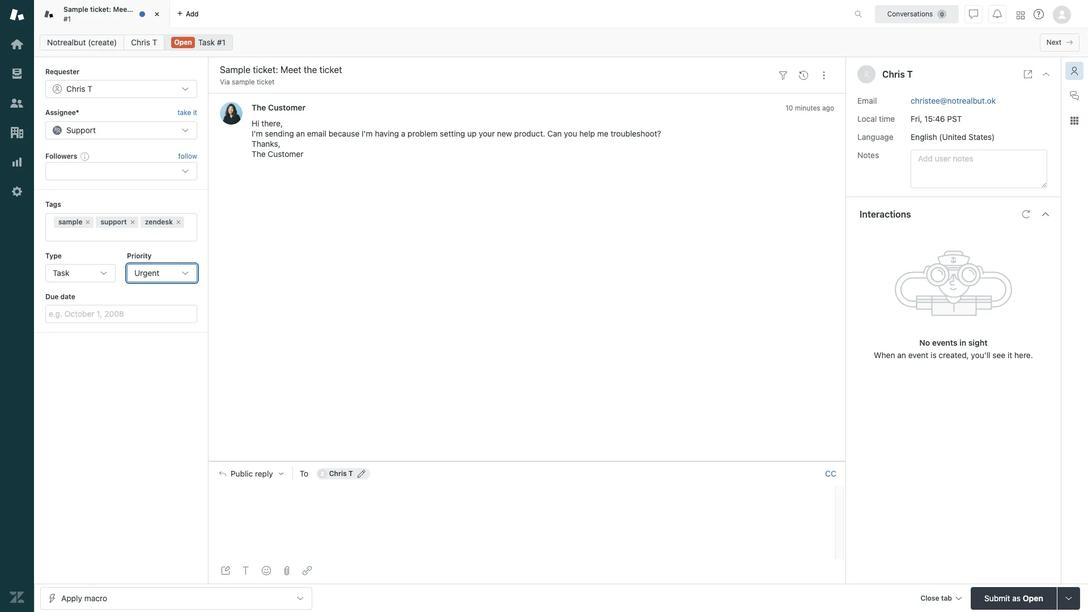 Task type: vqa. For each thing, say whether or not it's contained in the screenshot.
Close image
yes



Task type: locate. For each thing, give the bounding box(es) containing it.
t inside requester element
[[88, 84, 92, 94]]

it right take
[[193, 109, 197, 117]]

customer down sending
[[268, 149, 304, 159]]

open left the task #1
[[174, 38, 192, 46]]

sample
[[63, 5, 88, 14]]

0 vertical spatial the
[[252, 103, 266, 112]]

remove image left support
[[85, 219, 92, 225]]

chris t right user icon
[[883, 69, 913, 79]]

i'm down hi
[[252, 129, 263, 139]]

pst
[[948, 114, 962, 123]]

1 horizontal spatial i'm
[[362, 129, 373, 139]]

macro
[[84, 593, 107, 603]]

ago
[[823, 104, 835, 112]]

1 horizontal spatial sample
[[232, 78, 255, 86]]

ticket up the customer on the left of the page
[[257, 78, 275, 86]]

no events in sight when an event is created, you'll see it here.
[[874, 338, 1033, 360]]

0 horizontal spatial i'm
[[252, 129, 263, 139]]

Due date field
[[45, 305, 197, 323]]

chris t inside requester element
[[66, 84, 92, 94]]

1 vertical spatial an
[[898, 350, 907, 360]]

edit user image
[[358, 470, 366, 478]]

#1 down sample
[[63, 14, 71, 23]]

ticket inside sample ticket: meet the ticket #1
[[144, 5, 163, 14]]

remove image
[[175, 219, 182, 225]]

is
[[931, 350, 937, 360]]

chris inside requester element
[[66, 84, 85, 94]]

sample
[[232, 78, 255, 86], [58, 217, 82, 226]]

0 horizontal spatial it
[[193, 109, 197, 117]]

submit as open
[[985, 593, 1044, 603]]

1 vertical spatial sample
[[58, 217, 82, 226]]

0 horizontal spatial ticket
[[144, 5, 163, 14]]

task inside the secondary element
[[198, 37, 215, 47]]

1 vertical spatial customer
[[268, 149, 304, 159]]

in
[[960, 338, 967, 347]]

open right as
[[1023, 593, 1044, 603]]

chris down requester
[[66, 84, 85, 94]]

zendesk
[[145, 217, 173, 226]]

Subject field
[[218, 63, 771, 77]]

cc
[[826, 469, 837, 478]]

sample ticket: meet the ticket #1
[[63, 5, 163, 23]]

due
[[45, 293, 59, 301]]

remove image for support
[[129, 219, 136, 225]]

1 i'm from the left
[[252, 129, 263, 139]]

follow button
[[178, 151, 197, 162]]

christee@notrealbut.ok image
[[318, 469, 327, 478]]

close tab button
[[916, 587, 967, 611]]

setting
[[440, 129, 465, 139]]

cc button
[[825, 469, 837, 479]]

thanks,
[[252, 139, 280, 149]]

chris t
[[131, 37, 157, 47], [883, 69, 913, 79], [66, 84, 92, 94], [329, 469, 353, 478]]

#1 inside the secondary element
[[217, 37, 226, 47]]

it
[[193, 109, 197, 117], [1008, 350, 1013, 360]]

language
[[858, 132, 894, 141]]

secondary element
[[34, 31, 1089, 54]]

the down thanks,
[[252, 149, 266, 159]]

0 vertical spatial it
[[193, 109, 197, 117]]

tabs tab list
[[34, 0, 843, 28]]

customers image
[[10, 96, 24, 111]]

t up support
[[88, 84, 92, 94]]

the
[[132, 5, 143, 14]]

chris t down requester
[[66, 84, 92, 94]]

apps image
[[1070, 116, 1079, 125]]

1 horizontal spatial an
[[898, 350, 907, 360]]

0 horizontal spatial task
[[53, 268, 69, 278]]

priority
[[127, 251, 152, 260]]

(create)
[[88, 37, 117, 47]]

an left email at the left top of page
[[296, 129, 305, 139]]

0 vertical spatial ticket
[[144, 5, 163, 14]]

1 vertical spatial it
[[1008, 350, 1013, 360]]

customer up 'there,'
[[268, 103, 306, 112]]

you'll
[[971, 350, 991, 360]]

i'm
[[252, 129, 263, 139], [362, 129, 373, 139]]

0 horizontal spatial #1
[[63, 14, 71, 23]]

t down close image
[[152, 37, 157, 47]]

assignee*
[[45, 109, 79, 117]]

chris down the at the top left of page
[[131, 37, 150, 47]]

task for task
[[53, 268, 69, 278]]

task down the add
[[198, 37, 215, 47]]

the up hi
[[252, 103, 266, 112]]

ticket right the at the top left of page
[[144, 5, 163, 14]]

i'm left having
[[362, 129, 373, 139]]

0 vertical spatial task
[[198, 37, 215, 47]]

date
[[60, 293, 75, 301]]

assignee* element
[[45, 121, 197, 139]]

0 vertical spatial sample
[[232, 78, 255, 86]]

an
[[296, 129, 305, 139], [898, 350, 907, 360]]

submit
[[985, 593, 1011, 603]]

add link (cmd k) image
[[303, 566, 312, 575]]

conversations
[[888, 9, 933, 18]]

chris t right 'christee@notrealbut.ok' image
[[329, 469, 353, 478]]

chris
[[131, 37, 150, 47], [883, 69, 905, 79], [66, 84, 85, 94], [329, 469, 347, 478]]

user image
[[863, 71, 870, 78]]

task
[[198, 37, 215, 47], [53, 268, 69, 278]]

meet
[[113, 5, 130, 14]]

task for task #1
[[198, 37, 215, 47]]

zendesk image
[[10, 590, 24, 605]]

the customer
[[252, 103, 306, 112]]

up
[[467, 129, 477, 139]]

sample down tags
[[58, 217, 82, 226]]

2 remove image from the left
[[129, 219, 136, 225]]

an left event
[[898, 350, 907, 360]]

task inside popup button
[[53, 268, 69, 278]]

1 horizontal spatial it
[[1008, 350, 1013, 360]]

sample right via on the left of the page
[[232, 78, 255, 86]]

1 horizontal spatial #1
[[217, 37, 226, 47]]

views image
[[10, 66, 24, 81]]

it right see
[[1008, 350, 1013, 360]]

1 vertical spatial #1
[[217, 37, 226, 47]]

10 minutes ago
[[786, 104, 835, 112]]

open
[[174, 38, 192, 46], [1023, 593, 1044, 603]]

support
[[66, 125, 96, 135]]

1 horizontal spatial ticket
[[257, 78, 275, 86]]

christee@notrealbut.ok
[[911, 96, 996, 105]]

public reply button
[[209, 462, 292, 486]]

task #1
[[198, 37, 226, 47]]

#1
[[63, 14, 71, 23], [217, 37, 226, 47]]

0 vertical spatial #1
[[63, 14, 71, 23]]

organizations image
[[10, 125, 24, 140]]

#1 up via on the left of the page
[[217, 37, 226, 47]]

0 horizontal spatial an
[[296, 129, 305, 139]]

task button
[[45, 264, 116, 282]]

2 the from the top
[[252, 149, 266, 159]]

created,
[[939, 350, 969, 360]]

0 vertical spatial open
[[174, 38, 192, 46]]

requester element
[[45, 80, 197, 98]]

0 horizontal spatial open
[[174, 38, 192, 46]]

here.
[[1015, 350, 1033, 360]]

tab
[[34, 0, 170, 28]]

view more details image
[[1024, 70, 1033, 79]]

get help image
[[1034, 9, 1044, 19]]

help
[[580, 129, 595, 139]]

close tab
[[921, 594, 952, 602]]

chris t down close image
[[131, 37, 157, 47]]

1 remove image from the left
[[85, 219, 92, 225]]

via sample ticket
[[220, 78, 275, 86]]

chris right 'christee@notrealbut.ok' image
[[329, 469, 347, 478]]

1 vertical spatial task
[[53, 268, 69, 278]]

product.
[[514, 129, 545, 139]]

0 horizontal spatial remove image
[[85, 219, 92, 225]]

take it
[[178, 109, 197, 117]]

email
[[858, 96, 877, 105]]

remove image
[[85, 219, 92, 225], [129, 219, 136, 225]]

1 horizontal spatial task
[[198, 37, 215, 47]]

task down type
[[53, 268, 69, 278]]

troubleshoot?
[[611, 129, 661, 139]]

remove image right support
[[129, 219, 136, 225]]

button displays agent's chat status as invisible. image
[[969, 9, 979, 18]]

insert emojis image
[[262, 566, 271, 575]]

email
[[307, 129, 327, 139]]

apply macro
[[61, 593, 107, 603]]

events
[[933, 338, 958, 347]]

chris right user icon
[[883, 69, 905, 79]]

1 horizontal spatial remove image
[[129, 219, 136, 225]]

get started image
[[10, 37, 24, 52]]

support
[[101, 217, 127, 226]]

zendesk products image
[[1017, 11, 1025, 19]]

t
[[152, 37, 157, 47], [908, 69, 913, 79], [88, 84, 92, 94], [349, 469, 353, 478]]

ticket
[[144, 5, 163, 14], [257, 78, 275, 86]]

1 vertical spatial open
[[1023, 593, 1044, 603]]

info on adding followers image
[[81, 152, 90, 161]]

notifications image
[[993, 9, 1002, 18]]

0 vertical spatial an
[[296, 129, 305, 139]]

as
[[1013, 593, 1021, 603]]

minutes
[[795, 104, 821, 112]]

urgent
[[134, 268, 159, 278]]

1 vertical spatial the
[[252, 149, 266, 159]]

public
[[231, 469, 253, 478]]

fri,
[[911, 114, 923, 123]]



Task type: describe. For each thing, give the bounding box(es) containing it.
hi
[[252, 119, 259, 128]]

avatar image
[[220, 102, 243, 125]]

conversations button
[[875, 5, 959, 23]]

15:46
[[925, 114, 945, 123]]

(united
[[940, 132, 967, 141]]

you
[[564, 129, 577, 139]]

tab containing sample ticket: meet the ticket
[[34, 0, 170, 28]]

t inside chris t link
[[152, 37, 157, 47]]

filter image
[[779, 71, 788, 80]]

close image
[[1042, 70, 1051, 79]]

reply
[[255, 469, 273, 478]]

close
[[921, 594, 940, 602]]

10
[[786, 104, 793, 112]]

chris t inside chris t link
[[131, 37, 157, 47]]

take it button
[[178, 107, 197, 119]]

because
[[329, 129, 360, 139]]

chris inside the secondary element
[[131, 37, 150, 47]]

tab
[[942, 594, 952, 602]]

zendesk support image
[[10, 7, 24, 22]]

event
[[909, 350, 929, 360]]

having
[[375, 129, 399, 139]]

format text image
[[242, 566, 251, 575]]

notrealbut (create)
[[47, 37, 117, 47]]

no
[[920, 338, 930, 347]]

english (united states)
[[911, 132, 995, 141]]

public reply
[[231, 469, 273, 478]]

urgent button
[[127, 264, 197, 282]]

sight
[[969, 338, 988, 347]]

new
[[497, 129, 512, 139]]

can
[[548, 129, 562, 139]]

followers
[[45, 152, 77, 160]]

to
[[300, 469, 309, 478]]

apply
[[61, 593, 82, 603]]

it inside no events in sight when an event is created, you'll see it here.
[[1008, 350, 1013, 360]]

when
[[874, 350, 896, 360]]

next
[[1047, 38, 1062, 46]]

displays possible ticket submission types image
[[1065, 594, 1074, 603]]

1 the from the top
[[252, 103, 266, 112]]

notes
[[858, 150, 879, 160]]

follow
[[178, 152, 197, 160]]

english
[[911, 132, 937, 141]]

via
[[220, 78, 230, 86]]

sending
[[265, 129, 294, 139]]

problem
[[408, 129, 438, 139]]

customer inside hi there, i'm sending an email because i'm having a problem setting up your new product. can you help me troubleshoot? thanks, the customer
[[268, 149, 304, 159]]

me
[[597, 129, 609, 139]]

main element
[[0, 0, 34, 612]]

due date
[[45, 293, 75, 301]]

notrealbut
[[47, 37, 86, 47]]

requester
[[45, 67, 80, 76]]

remove image for sample
[[85, 219, 92, 225]]

open inside the secondary element
[[174, 38, 192, 46]]

there,
[[262, 119, 283, 128]]

hi there, i'm sending an email because i'm having a problem setting up your new product. can you help me troubleshoot? thanks, the customer
[[252, 119, 661, 159]]

fri, 15:46 pst
[[911, 114, 962, 123]]

next button
[[1040, 33, 1080, 52]]

an inside no events in sight when an event is created, you'll see it here.
[[898, 350, 907, 360]]

chris t link
[[124, 35, 165, 50]]

2 i'm from the left
[[362, 129, 373, 139]]

the inside hi there, i'm sending an email because i'm having a problem setting up your new product. can you help me troubleshoot? thanks, the customer
[[252, 149, 266, 159]]

followers element
[[45, 162, 197, 180]]

1 horizontal spatial open
[[1023, 593, 1044, 603]]

ticket actions image
[[820, 71, 829, 80]]

it inside button
[[193, 109, 197, 117]]

see
[[993, 350, 1006, 360]]

events image
[[799, 71, 808, 80]]

draft mode image
[[221, 566, 230, 575]]

customer context image
[[1070, 66, 1079, 75]]

the customer link
[[252, 103, 306, 112]]

time
[[879, 114, 895, 123]]

0 horizontal spatial sample
[[58, 217, 82, 226]]

add
[[186, 9, 199, 18]]

close image
[[151, 9, 163, 20]]

1 vertical spatial ticket
[[257, 78, 275, 86]]

notrealbut (create) button
[[40, 35, 124, 50]]

Add user notes text field
[[911, 149, 1048, 188]]

type
[[45, 251, 62, 260]]

states)
[[969, 132, 995, 141]]

a
[[401, 129, 406, 139]]

add attachment image
[[282, 566, 291, 575]]

#1 inside sample ticket: meet the ticket #1
[[63, 14, 71, 23]]

local
[[858, 114, 877, 123]]

an inside hi there, i'm sending an email because i'm having a problem setting up your new product. can you help me troubleshoot? thanks, the customer
[[296, 129, 305, 139]]

tags
[[45, 200, 61, 209]]

t right user icon
[[908, 69, 913, 79]]

t left edit user icon
[[349, 469, 353, 478]]

user image
[[865, 72, 869, 77]]

ticket:
[[90, 5, 111, 14]]

hide composer image
[[523, 457, 532, 466]]

admin image
[[10, 184, 24, 199]]

10 minutes ago text field
[[786, 104, 835, 112]]

reporting image
[[10, 155, 24, 170]]

local time
[[858, 114, 895, 123]]

add button
[[170, 0, 206, 28]]

your
[[479, 129, 495, 139]]

interactions
[[860, 209, 911, 219]]

0 vertical spatial customer
[[268, 103, 306, 112]]



